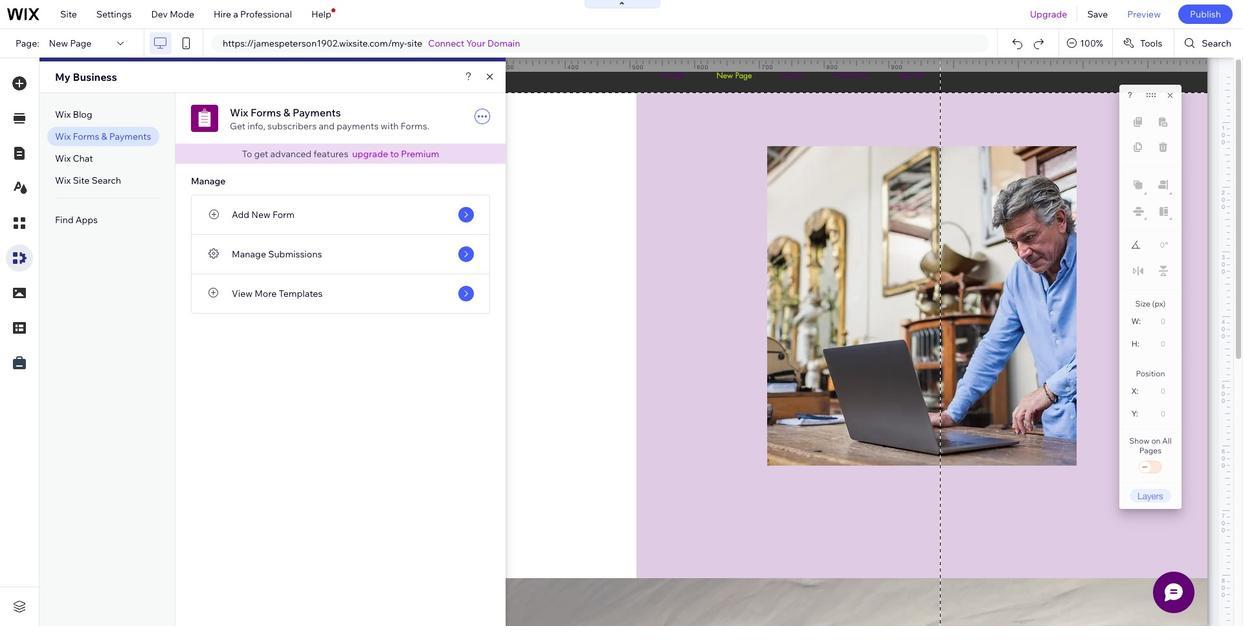 Task type: vqa. For each thing, say whether or not it's contained in the screenshot.
Section for Blank Section
no



Task type: describe. For each thing, give the bounding box(es) containing it.
show on all pages
[[1129, 436, 1172, 456]]

tools button
[[1113, 29, 1174, 58]]

view
[[232, 288, 253, 300]]

form
[[273, 209, 295, 221]]

0 vertical spatial site
[[60, 8, 77, 20]]

search button
[[1175, 29, 1243, 58]]

publish
[[1190, 8, 1221, 20]]

get
[[254, 148, 268, 160]]

700
[[762, 63, 773, 71]]

subscribers
[[267, 120, 317, 132]]

1 vertical spatial new
[[251, 209, 271, 221]]

manage for manage submissions
[[232, 249, 266, 260]]

a
[[233, 8, 238, 20]]

with
[[381, 120, 399, 132]]

wix blog
[[55, 109, 92, 120]]

domain
[[487, 38, 520, 49]]

hire
[[214, 8, 231, 20]]

hire a professional
[[214, 8, 292, 20]]

upgrade to premium button
[[352, 148, 439, 160]]

manage submissions
[[232, 249, 322, 260]]

blog
[[73, 109, 92, 120]]

y:
[[1132, 410, 1138, 419]]

wix for wix chat
[[55, 153, 71, 164]]

https://jamespeterson1902.wixsite.com/my-
[[223, 38, 407, 49]]

300
[[503, 63, 514, 71]]

payments for wix forms & payments
[[109, 131, 151, 142]]

your
[[466, 38, 485, 49]]

100%
[[1080, 38, 1103, 49]]

0 vertical spatial new
[[49, 38, 68, 49]]

wix for wix blog
[[55, 109, 71, 120]]

size (px)
[[1135, 299, 1166, 309]]

show
[[1129, 436, 1150, 446]]

upgrade
[[1030, 8, 1067, 20]]

dev mode
[[151, 8, 194, 20]]

search inside button
[[1202, 38, 1232, 49]]

payments
[[337, 120, 379, 132]]

wix forms & payments
[[55, 131, 151, 142]]

600
[[697, 63, 709, 71]]

to
[[242, 148, 252, 160]]

add
[[232, 209, 249, 221]]

h:
[[1132, 340, 1140, 349]]

upgrade
[[352, 148, 388, 160]]

position
[[1136, 369, 1165, 379]]

settings
[[96, 8, 132, 20]]

800
[[827, 63, 838, 71]]

1 vertical spatial search
[[92, 175, 121, 186]]

manage for manage
[[191, 175, 226, 187]]

new page
[[49, 38, 92, 49]]

and
[[319, 120, 335, 132]]

400
[[568, 63, 579, 71]]

professional
[[240, 8, 292, 20]]

get
[[230, 120, 245, 132]]

payments for wix forms & payments get info, subscribers and payments with forms.
[[293, 106, 341, 119]]

wix forms & payments image
[[191, 105, 218, 132]]

forms for wix forms & payments
[[73, 131, 99, 142]]

900
[[891, 63, 903, 71]]

wix chat
[[55, 153, 93, 164]]

wix for wix forms & payments
[[55, 131, 71, 142]]

500
[[632, 63, 644, 71]]

features
[[314, 148, 348, 160]]

find apps
[[55, 214, 98, 226]]

business
[[73, 71, 117, 84]]

submissions
[[268, 249, 322, 260]]



Task type: locate. For each thing, give the bounding box(es) containing it.
payments inside wix forms & payments get info, subscribers and payments with forms.
[[293, 106, 341, 119]]

my business
[[55, 71, 117, 84]]

size
[[1135, 299, 1151, 309]]

1 horizontal spatial search
[[1202, 38, 1232, 49]]

layers
[[1138, 491, 1164, 502]]

new right 'add'
[[251, 209, 271, 221]]

0 vertical spatial search
[[1202, 38, 1232, 49]]

forms
[[251, 106, 281, 119], [73, 131, 99, 142]]

preview
[[1128, 8, 1161, 20]]

templates
[[279, 288, 323, 300]]

apps
[[76, 214, 98, 226]]

pages
[[1140, 446, 1162, 456]]

manage down wix forms & payments icon
[[191, 175, 226, 187]]

publish button
[[1178, 5, 1233, 24]]

1 horizontal spatial new
[[251, 209, 271, 221]]

wix up get
[[230, 106, 248, 119]]

dev
[[151, 8, 168, 20]]

°
[[1165, 241, 1168, 250]]

switch
[[1138, 459, 1164, 477]]

forms.
[[401, 120, 429, 132]]

premium
[[401, 148, 439, 160]]

forms up chat
[[73, 131, 99, 142]]

0 horizontal spatial payments
[[109, 131, 151, 142]]

wix site search
[[55, 175, 121, 186]]

more
[[255, 288, 277, 300]]

wix down wix chat
[[55, 175, 71, 186]]

1 horizontal spatial forms
[[251, 106, 281, 119]]

1 horizontal spatial payments
[[293, 106, 341, 119]]

100% button
[[1060, 29, 1112, 58]]

wix for wix site search
[[55, 175, 71, 186]]

to
[[390, 148, 399, 160]]

forms up "info,"
[[251, 106, 281, 119]]

connect
[[428, 38, 464, 49]]

site up the new page
[[60, 8, 77, 20]]

new
[[49, 38, 68, 49], [251, 209, 271, 221]]

payments
[[293, 106, 341, 119], [109, 131, 151, 142]]

0 horizontal spatial &
[[101, 131, 107, 142]]

forms inside wix forms & payments get info, subscribers and payments with forms.
[[251, 106, 281, 119]]

wix inside wix forms & payments get info, subscribers and payments with forms.
[[230, 106, 248, 119]]

search down chat
[[92, 175, 121, 186]]

wix left chat
[[55, 153, 71, 164]]

wix left blog
[[55, 109, 71, 120]]

view more templates
[[232, 288, 323, 300]]

0 vertical spatial payments
[[293, 106, 341, 119]]

layers button
[[1130, 490, 1171, 503]]

None text field
[[1146, 313, 1171, 330], [1145, 383, 1171, 400], [1146, 313, 1171, 330], [1145, 383, 1171, 400]]

0 vertical spatial forms
[[251, 106, 281, 119]]

None text field
[[1147, 237, 1165, 254], [1146, 335, 1171, 353], [1145, 405, 1171, 423], [1147, 237, 1165, 254], [1146, 335, 1171, 353], [1145, 405, 1171, 423]]

page
[[70, 38, 92, 49]]

?
[[1128, 91, 1132, 100]]

preview button
[[1118, 0, 1171, 28]]

1 vertical spatial payments
[[109, 131, 151, 142]]

site
[[60, 8, 77, 20], [73, 175, 90, 186]]

wix down wix blog
[[55, 131, 71, 142]]

wix for wix forms & payments get info, subscribers and payments with forms.
[[230, 106, 248, 119]]

0 horizontal spatial new
[[49, 38, 68, 49]]

manage
[[191, 175, 226, 187], [232, 249, 266, 260]]

0 vertical spatial manage
[[191, 175, 226, 187]]

site down chat
[[73, 175, 90, 186]]

1 vertical spatial forms
[[73, 131, 99, 142]]

add new form
[[232, 209, 295, 221]]

find
[[55, 214, 74, 226]]

my
[[55, 71, 71, 84]]

search
[[1202, 38, 1232, 49], [92, 175, 121, 186]]

save
[[1087, 8, 1108, 20]]

& for wix forms & payments
[[101, 131, 107, 142]]

1 horizontal spatial manage
[[232, 249, 266, 260]]

& inside wix forms & payments get info, subscribers and payments with forms.
[[283, 106, 290, 119]]

x:
[[1132, 387, 1139, 396]]

1 vertical spatial &
[[101, 131, 107, 142]]

wix
[[230, 106, 248, 119], [55, 109, 71, 120], [55, 131, 71, 142], [55, 153, 71, 164], [55, 175, 71, 186]]

1 vertical spatial manage
[[232, 249, 266, 260]]

on
[[1152, 436, 1161, 446]]

mode
[[170, 8, 194, 20]]

(px)
[[1152, 299, 1166, 309]]

new left page on the left of page
[[49, 38, 68, 49]]

wix forms & payments get info, subscribers and payments with forms.
[[230, 106, 429, 132]]

? button
[[1128, 91, 1132, 100]]

0 horizontal spatial search
[[92, 175, 121, 186]]

save button
[[1078, 0, 1118, 28]]

1 vertical spatial site
[[73, 175, 90, 186]]

manage up view
[[232, 249, 266, 260]]

to get advanced features upgrade to premium
[[242, 148, 439, 160]]

all
[[1163, 436, 1172, 446]]

tools
[[1140, 38, 1163, 49]]

0 vertical spatial &
[[283, 106, 290, 119]]

0 horizontal spatial forms
[[73, 131, 99, 142]]

&
[[283, 106, 290, 119], [101, 131, 107, 142]]

help
[[311, 8, 331, 20]]

site
[[407, 38, 422, 49]]

& for wix forms & payments get info, subscribers and payments with forms.
[[283, 106, 290, 119]]

forms for wix forms & payments get info, subscribers and payments with forms.
[[251, 106, 281, 119]]

1 horizontal spatial &
[[283, 106, 290, 119]]

search down publish
[[1202, 38, 1232, 49]]

chat
[[73, 153, 93, 164]]

https://jamespeterson1902.wixsite.com/my-site connect your domain
[[223, 38, 520, 49]]

0 horizontal spatial manage
[[191, 175, 226, 187]]

w:
[[1132, 317, 1141, 326]]

advanced
[[270, 148, 312, 160]]

info,
[[247, 120, 265, 132]]



